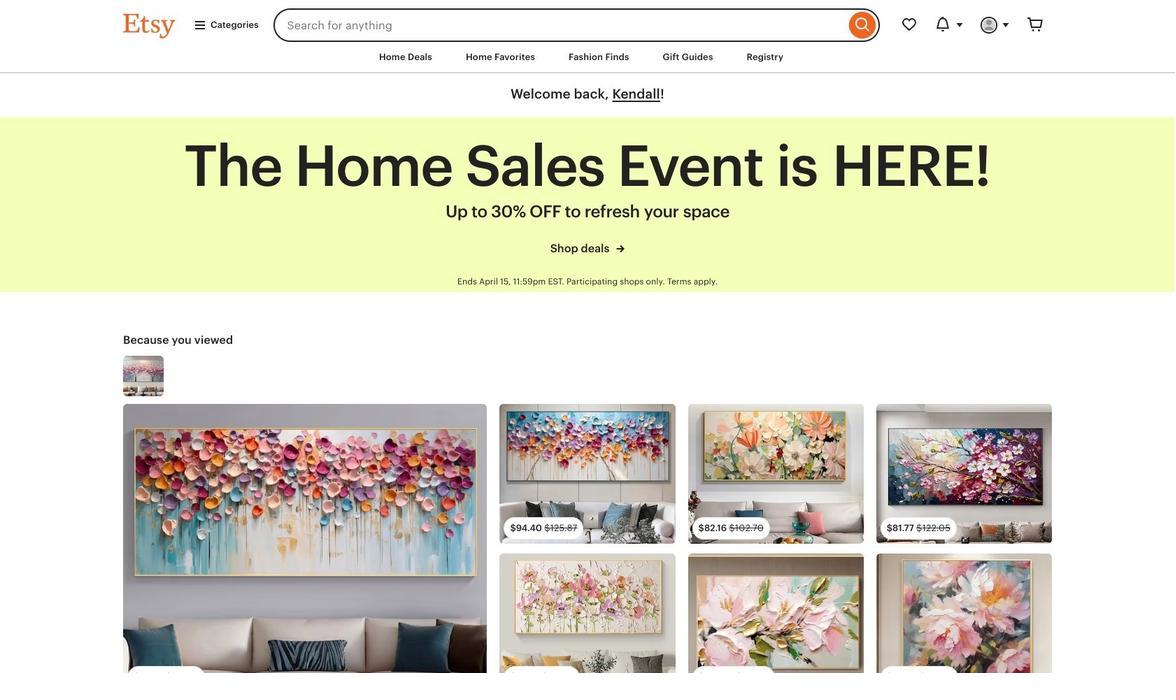 Task type: describe. For each thing, give the bounding box(es) containing it.
abstract colorful flower oil painting on canvas, large wall art, original blossom floral painting minimalist art, custom living room decor image
[[500, 405, 676, 544]]

original pink flower painting on canvas, abstract blossom painting, blooming floral painting, custom large wall art, living room wall decor image
[[500, 554, 676, 674]]

Search for anything text field
[[273, 8, 846, 42]]

original green flower oil painting on canvas, abstract blossom painting, blooming floral painting, large wall art, living room wall decor image
[[688, 405, 864, 544]]

abstract plum blossom oil painting on canvas, modern wall art, original blooming flower painting, custom wall decor, living room home decor image
[[877, 405, 1053, 544]]

abstract pink peony oil painting on canvas,  original blooming flower painting, custom painting, textured wall art, living room home decor image
[[877, 554, 1053, 674]]



Task type: vqa. For each thing, say whether or not it's contained in the screenshot.
the Abstract Plum Blossom Oil Painting On Canvas, Modern Wall Art, Original Blooming Flower Painting, Custom Wall Decor, Living room Home Decor image
yes



Task type: locate. For each thing, give the bounding box(es) containing it.
menu bar
[[0, 0, 1176, 74], [98, 42, 1078, 74]]

banner
[[98, 0, 1078, 42]]

original 3d framed flower textured wall art abstrat pink gold flowers painting on canvas floral wall decor living room wall art spring decor image
[[688, 554, 864, 674]]

original colorful floral oil painting on canva, large wall art, abstract 3d flower wall decor, custom painting minimalist living room decor image
[[123, 405, 487, 674]]

abstract cherry blossom oil painting on canvas, original pink flower painting, living room home decor, large custom textured wall art decor image
[[123, 356, 164, 397]]

None search field
[[273, 8, 880, 42]]



